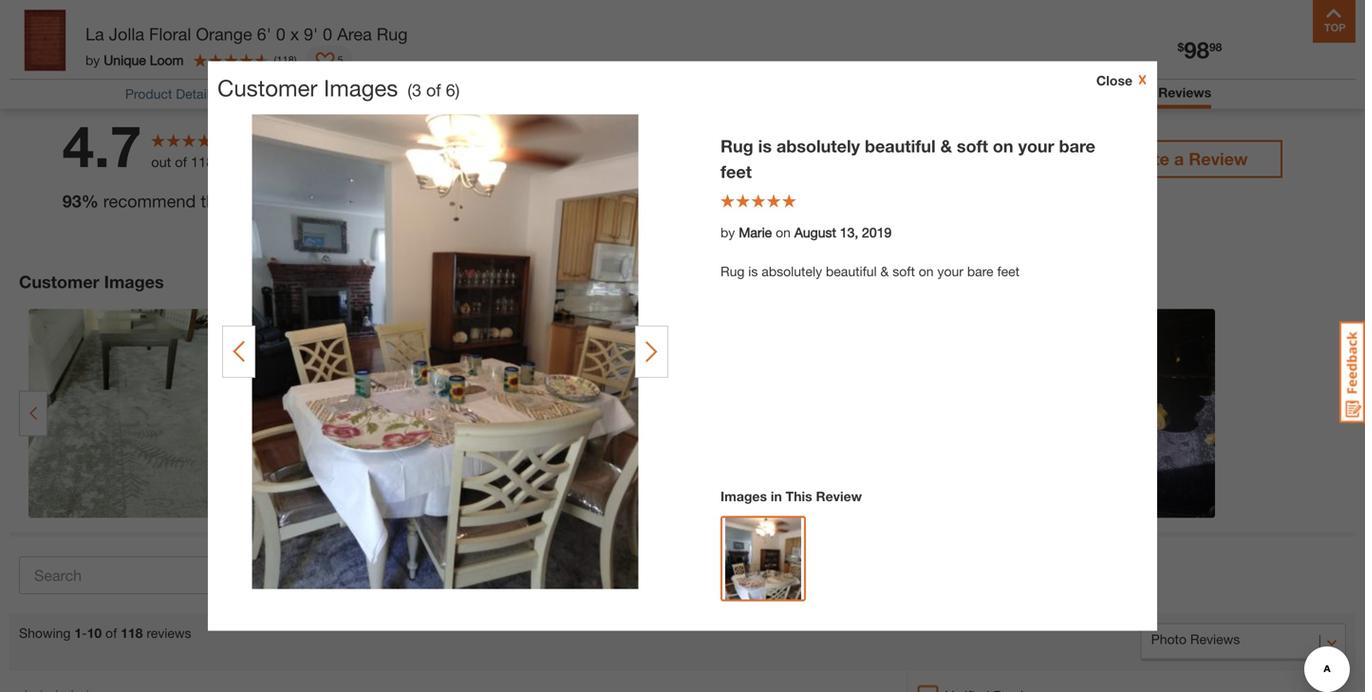 Task type: locate. For each thing, give the bounding box(es) containing it.
1 horizontal spatial 4.7
[[62, 112, 142, 180]]

1 vertical spatial by
[[721, 225, 735, 240]]

0 vertical spatial review
[[1189, 148, 1248, 169]]

3 down the customer images ( 3 of 6 )
[[356, 150, 364, 168]]

images
[[324, 74, 398, 101], [104, 271, 164, 292], [721, 489, 767, 504]]

1 vertical spatial absolutely
[[762, 264, 823, 279]]

1 inside button
[[587, 580, 594, 595]]

star symbol image
[[374, 580, 390, 593], [429, 580, 445, 593], [484, 580, 499, 593], [539, 580, 554, 593]]

2 vertical spatial 3
[[477, 580, 484, 595]]

star symbol image left the 1 button
[[539, 580, 554, 593]]

write a review button
[[1093, 140, 1283, 178]]

1 horizontal spatial review
[[1189, 148, 1248, 169]]

2 horizontal spatial on
[[993, 136, 1014, 156]]

0 left x
[[276, 24, 286, 44]]

4
[[356, 116, 364, 134], [422, 580, 429, 595]]

beautiful up 2019
[[865, 136, 936, 156]]

of right 10
[[105, 625, 117, 641]]

1 horizontal spatial 3
[[412, 80, 422, 100]]

star icon image for 5
[[373, 81, 392, 100]]

1 horizontal spatial feet
[[998, 264, 1020, 279]]

1 vertical spatial )
[[456, 80, 460, 100]]

customer left reviews
[[1093, 85, 1155, 100]]

reviews down search text field
[[147, 625, 191, 641]]

rug is absolutely beautiful & soft on your bare feet down 2019
[[721, 264, 1020, 279]]

rug down marie
[[721, 264, 745, 279]]

1
[[356, 218, 364, 236], [587, 580, 594, 595], [74, 625, 82, 641]]

review
[[1189, 148, 1248, 169], [816, 489, 862, 504]]

thumbnail image
[[726, 518, 802, 620]]

1 vertical spatial bare
[[968, 264, 994, 279]]

0 horizontal spatial 4
[[356, 116, 364, 134]]

0 vertical spatial by
[[85, 52, 100, 68]]

by:
[[389, 548, 407, 564]]

is inside rug is absolutely beautiful & soft on your bare feet
[[759, 136, 772, 156]]

1 horizontal spatial bare
[[1060, 136, 1096, 156]]

specifications button
[[438, 86, 522, 102], [438, 86, 522, 102]]

your inside rug is absolutely beautiful & soft on your bare feet
[[1019, 136, 1055, 156]]

(
[[274, 54, 277, 66], [408, 80, 412, 100]]

images for customer images ( 3 of 6 )
[[324, 74, 398, 101]]

( down la jolla floral orange 6' 0 x 9' 0 area rug
[[274, 54, 277, 66]]

3
[[412, 80, 422, 100], [356, 150, 364, 168], [477, 580, 484, 595]]

1 horizontal spatial images
[[324, 74, 398, 101]]

0 horizontal spatial (
[[274, 54, 277, 66]]

customer for customer images
[[19, 271, 99, 292]]

0 horizontal spatial 0
[[276, 24, 286, 44]]

reviews
[[1159, 85, 1212, 100]]

images left in
[[721, 489, 767, 504]]

1 horizontal spatial reviews
[[218, 154, 264, 170]]

3 left 6 at the left of page
[[412, 80, 422, 100]]

by for by marie on august 13, 2019
[[721, 225, 735, 240]]

3 star icon image from the top
[[373, 150, 392, 168]]

1 vertical spatial images
[[104, 271, 164, 292]]

1 vertical spatial (
[[408, 80, 412, 100]]

customer reviews button
[[1093, 85, 1212, 104], [1093, 85, 1212, 100]]

floral
[[149, 24, 191, 44]]

0 horizontal spatial )
[[294, 54, 297, 66]]

out left la
[[32, 27, 51, 43]]

) inside the customer images ( 3 of 6 )
[[456, 80, 460, 100]]

by left marie
[[721, 225, 735, 240]]

1 horizontal spatial 118
[[191, 154, 214, 170]]

star symbol image inside "3" button
[[484, 580, 499, 593]]

star symbol image for 2
[[539, 580, 554, 593]]

customer down 93
[[19, 271, 99, 292]]

by marie on august 13, 2019
[[721, 225, 892, 240]]

1 vertical spatial feet
[[998, 264, 1020, 279]]

product details button
[[125, 86, 216, 102], [125, 86, 216, 102]]

0 vertical spatial &
[[941, 136, 952, 156]]

feet
[[721, 161, 752, 182], [998, 264, 1020, 279]]

& inside rug is absolutely beautiful & soft on your bare feet
[[941, 136, 952, 156]]

0 horizontal spatial 1
[[74, 625, 82, 641]]

star symbol image left "3" button
[[429, 580, 445, 593]]

1 vertical spatial 4.7
[[62, 112, 142, 180]]

4 right 5 button
[[422, 580, 429, 595]]

2 horizontal spatial 118
[[277, 54, 294, 66]]

1 horizontal spatial (
[[408, 80, 412, 100]]

1 star symbol image from the left
[[374, 580, 390, 593]]

in
[[771, 489, 782, 504]]

2
[[356, 184, 364, 202], [532, 580, 539, 595]]

0 vertical spatial your
[[1019, 136, 1055, 156]]

product details
[[125, 86, 216, 102]]

1 horizontal spatial customer
[[217, 74, 318, 101]]

4 star icon image from the top
[[373, 184, 392, 202]]

2 vertical spatial images
[[721, 489, 767, 504]]

118 up the this
[[191, 154, 214, 170]]

2 horizontal spatial 1
[[587, 580, 594, 595]]

is
[[759, 136, 772, 156], [749, 264, 758, 279]]

out
[[32, 27, 51, 43], [151, 154, 171, 170]]

1 vertical spatial 1
[[587, 580, 594, 595]]

0 vertical spatial rug is absolutely beautiful & soft on your bare feet
[[721, 136, 1096, 182]]

bare
[[1060, 136, 1096, 156], [968, 264, 994, 279]]

customer down ( 118 )
[[217, 74, 318, 101]]

1 vertical spatial your
[[938, 264, 964, 279]]

customer inside 'customer images' main content
[[217, 74, 318, 101]]

rug inside rug is absolutely beautiful & soft on your bare feet
[[721, 136, 754, 156]]

3 right the "4" button
[[477, 580, 484, 595]]

0 vertical spatial 4
[[356, 116, 364, 134]]

2 button
[[520, 566, 566, 604]]

only
[[755, 580, 782, 595]]

of up the 93 % recommend this product
[[175, 154, 187, 170]]

soft
[[957, 136, 989, 156], [893, 264, 915, 279]]

by inside 'customer images' main content
[[721, 225, 735, 240]]

rug right area
[[377, 24, 408, 44]]

1 horizontal spatial &
[[941, 136, 952, 156]]

5
[[70, 27, 77, 43], [356, 81, 364, 100], [971, 150, 980, 168], [367, 580, 374, 595]]

write a review
[[1127, 148, 1248, 169]]

verified
[[641, 580, 685, 595]]

details
[[176, 86, 216, 102]]

0 vertical spatial is
[[759, 136, 772, 156]]

star symbol image for 5
[[374, 580, 390, 593]]

0 vertical spatial 1
[[356, 218, 364, 236]]

reviews
[[218, 154, 264, 170], [147, 625, 191, 641]]

by
[[85, 52, 100, 68], [721, 225, 735, 240]]

reviews up product
[[218, 154, 264, 170]]

filter by:
[[356, 548, 407, 564]]

1 vertical spatial reviews
[[147, 625, 191, 641]]

1 vertical spatial rug
[[721, 136, 754, 156]]

0 vertical spatial bare
[[1060, 136, 1096, 156]]

0 horizontal spatial customer
[[19, 271, 99, 292]]

star symbol image inside 5 button
[[374, 580, 390, 593]]

0
[[276, 24, 286, 44], [323, 24, 332, 44]]

93
[[62, 191, 81, 211]]

1 vertical spatial beautiful
[[826, 264, 877, 279]]

0 horizontal spatial 4.7
[[9, 27, 28, 43]]

-
[[82, 625, 87, 641]]

star symbol image left 2 button
[[484, 580, 499, 593]]

2 star icon image from the top
[[373, 115, 392, 134]]

3 star symbol image from the left
[[484, 580, 499, 593]]

customer
[[217, 74, 318, 101], [1093, 85, 1155, 100], [19, 271, 99, 292]]

2 horizontal spatial 3
[[477, 580, 484, 595]]

4.7
[[9, 27, 28, 43], [62, 112, 142, 180]]

this
[[201, 191, 228, 211]]

118 down x
[[277, 54, 294, 66]]

star icon image for 2
[[373, 184, 392, 202]]

absolutely
[[777, 136, 860, 156], [762, 264, 823, 279]]

absolutely down 'by marie on august 13, 2019' on the right
[[762, 264, 823, 279]]

0 vertical spatial feet
[[721, 161, 752, 182]]

0 right 9'
[[323, 24, 332, 44]]

0 vertical spatial absolutely
[[777, 136, 860, 156]]

0 horizontal spatial soft
[[893, 264, 915, 279]]

0 vertical spatial 2
[[356, 184, 364, 202]]

1 vertical spatial on
[[776, 225, 791, 240]]

118 right 10
[[121, 625, 143, 641]]

1 vertical spatial soft
[[893, 264, 915, 279]]

1 vertical spatial out
[[151, 154, 171, 170]]

review right a
[[1189, 148, 1248, 169]]

0 horizontal spatial reviews
[[147, 625, 191, 641]]

&
[[941, 136, 952, 156], [881, 264, 889, 279]]

a
[[1175, 148, 1185, 169]]

98
[[1185, 36, 1210, 63], [1210, 40, 1223, 54]]

4.7 out of 5
[[9, 27, 77, 43]]

0 horizontal spatial &
[[881, 264, 889, 279]]

1 vertical spatial 118
[[191, 154, 214, 170]]

0 vertical spatial soft
[[957, 136, 989, 156]]

star symbol image
[[594, 580, 609, 593]]

rug is absolutely beautiful & soft on your bare feet up 2019
[[721, 136, 1096, 182]]

customer images main content
[[0, 0, 1366, 692]]

jolla
[[109, 24, 144, 44]]

0 horizontal spatial out
[[32, 27, 51, 43]]

1 horizontal spatial soft
[[957, 136, 989, 156]]

1 horizontal spatial 1
[[356, 218, 364, 236]]

rug up marie
[[721, 136, 754, 156]]

orange
[[196, 24, 252, 44]]

0 horizontal spatial feet
[[721, 161, 752, 182]]

review right this
[[816, 489, 862, 504]]

1 0 from the left
[[276, 24, 286, 44]]

1 vertical spatial rug is absolutely beautiful & soft on your bare feet
[[721, 264, 1020, 279]]

1 horizontal spatial out
[[151, 154, 171, 170]]

out up recommend
[[151, 154, 171, 170]]

2 star symbol image from the left
[[429, 580, 445, 593]]

unique
[[104, 52, 146, 68]]

1 horizontal spatial on
[[919, 264, 934, 279]]

118
[[277, 54, 294, 66], [191, 154, 214, 170], [121, 625, 143, 641]]

this
[[786, 489, 813, 504]]

4.7 left la
[[9, 27, 28, 43]]

star symbol image down filter by:
[[374, 580, 390, 593]]

98 right $
[[1210, 40, 1223, 54]]

4 button
[[411, 566, 456, 604]]

0 vertical spatial images
[[324, 74, 398, 101]]

star symbol image inside 2 button
[[539, 580, 554, 593]]

customer for customer reviews
[[1093, 85, 1155, 100]]

2019
[[862, 225, 892, 240]]

absolutely inside rug is absolutely beautiful & soft on your bare feet
[[777, 136, 860, 156]]

1 horizontal spatial 4
[[422, 580, 429, 595]]

0 vertical spatial out
[[32, 27, 51, 43]]

on
[[993, 136, 1014, 156], [776, 225, 791, 240], [919, 264, 934, 279]]

1 vertical spatial 3
[[356, 150, 364, 168]]

0 horizontal spatial on
[[776, 225, 791, 240]]

of left 6 at the left of page
[[426, 80, 441, 100]]

review inside write a review button
[[1189, 148, 1248, 169]]

close link
[[1097, 71, 1148, 91]]

purchases
[[689, 580, 751, 595]]

5 star icon image from the top
[[373, 218, 392, 237]]

4 down the customer images ( 3 of 6 )
[[356, 116, 364, 134]]

2 horizontal spatial customer
[[1093, 85, 1155, 100]]

1 vertical spatial 4
[[422, 580, 429, 595]]

rug is absolutely beautiful & soft on your bare feet
[[721, 136, 1096, 182], [721, 264, 1020, 279]]

98 inside $ 98 98
[[1210, 40, 1223, 54]]

on inside rug is absolutely beautiful & soft on your bare feet
[[993, 136, 1014, 156]]

0 vertical spatial 3
[[412, 80, 422, 100]]

1 star icon image from the top
[[373, 81, 392, 100]]

star symbol image for 3
[[484, 580, 499, 593]]

out of 118 reviews
[[151, 154, 264, 170]]

write
[[1127, 148, 1170, 169]]

0 vertical spatial on
[[993, 136, 1014, 156]]

review inside 'customer images' main content
[[816, 489, 862, 504]]

1 horizontal spatial by
[[721, 225, 735, 240]]

recommend
[[103, 191, 196, 211]]

( 118 )
[[274, 54, 297, 66]]

verified purchases only
[[641, 580, 782, 595]]

images down area
[[324, 74, 398, 101]]

2 vertical spatial rug
[[721, 264, 745, 279]]

rug
[[377, 24, 408, 44], [721, 136, 754, 156], [721, 264, 745, 279]]

98 up reviews
[[1185, 36, 1210, 63]]

star icon image
[[373, 81, 392, 100], [373, 115, 392, 134], [373, 150, 392, 168], [373, 184, 392, 202], [373, 218, 392, 237]]

by down la
[[85, 52, 100, 68]]

top button
[[1313, 0, 1356, 43]]

4 inside the "4" button
[[422, 580, 429, 595]]

1 button
[[575, 566, 621, 604]]

9'
[[304, 24, 318, 44]]

august
[[795, 225, 837, 240]]

customer images
[[19, 271, 164, 292]]

4.7 for 4.7
[[62, 112, 142, 180]]

1 vertical spatial 2
[[532, 580, 539, 595]]

of
[[55, 27, 66, 43], [426, 80, 441, 100], [175, 154, 187, 170], [105, 625, 117, 641]]

1 horizontal spatial )
[[456, 80, 460, 100]]

absolutely up august
[[777, 136, 860, 156]]

1 horizontal spatial your
[[1019, 136, 1055, 156]]

( left 6 at the left of page
[[408, 80, 412, 100]]

0 horizontal spatial 118
[[121, 625, 143, 641]]

1 horizontal spatial 0
[[323, 24, 332, 44]]

4.7 up %
[[62, 112, 142, 180]]

your
[[1019, 136, 1055, 156], [938, 264, 964, 279]]

is down marie
[[749, 264, 758, 279]]

Search text field
[[19, 556, 299, 594]]

beautiful
[[865, 136, 936, 156], [826, 264, 877, 279]]

is up marie
[[759, 136, 772, 156]]

beautiful down the 13, at the top
[[826, 264, 877, 279]]

0 vertical spatial 4.7
[[9, 27, 28, 43]]

product image image
[[14, 9, 76, 71]]

2 vertical spatial 1
[[74, 625, 82, 641]]

star symbol image inside the "4" button
[[429, 580, 445, 593]]

3 button
[[465, 566, 511, 604]]

2 horizontal spatial images
[[721, 489, 767, 504]]

4 star symbol image from the left
[[539, 580, 554, 593]]

)
[[294, 54, 297, 66], [456, 80, 460, 100]]

0 horizontal spatial by
[[85, 52, 100, 68]]

0 horizontal spatial review
[[816, 489, 862, 504]]

images down recommend
[[104, 271, 164, 292]]

1 horizontal spatial 2
[[532, 580, 539, 595]]



Task type: vqa. For each thing, say whether or not it's contained in the screenshot.
• See our Frequently Asked Questions about the Military Discount here
no



Task type: describe. For each thing, give the bounding box(es) containing it.
marie
[[739, 225, 772, 240]]

by for by unique loom
[[85, 52, 100, 68]]

bare inside rug is absolutely beautiful & soft on your bare feet
[[1060, 136, 1096, 156]]

13,
[[840, 225, 859, 240]]

0 horizontal spatial 3
[[356, 150, 364, 168]]

specifications
[[438, 86, 522, 102]]

verified purchases only button
[[630, 566, 794, 604]]

4.7 for 4.7 out of 5
[[9, 27, 28, 43]]

customer reviews
[[1093, 85, 1212, 100]]

(118)
[[163, 27, 192, 43]]

2 rug is absolutely beautiful & soft on your bare feet from the top
[[721, 264, 1020, 279]]

la
[[85, 24, 104, 44]]

0 horizontal spatial 2
[[356, 184, 364, 202]]

( inside the customer images ( 3 of 6 )
[[408, 80, 412, 100]]

2 0 from the left
[[323, 24, 332, 44]]

1 vertical spatial &
[[881, 264, 889, 279]]

0 vertical spatial )
[[294, 54, 297, 66]]

5 button
[[356, 566, 401, 604]]

star icon image for 1
[[373, 218, 392, 237]]

0 vertical spatial beautiful
[[865, 136, 936, 156]]

soft inside rug is absolutely beautiful & soft on your bare feet
[[957, 136, 989, 156]]

filter
[[356, 548, 385, 564]]

0 vertical spatial (
[[274, 54, 277, 66]]

of inside the customer images ( 3 of 6 )
[[426, 80, 441, 100]]

showing
[[19, 625, 71, 641]]

area
[[337, 24, 372, 44]]

0 vertical spatial 118
[[277, 54, 294, 66]]

3 inside button
[[477, 580, 484, 595]]

2 vertical spatial on
[[919, 264, 934, 279]]

6
[[446, 80, 456, 100]]

3 inside the customer images ( 3 of 6 )
[[412, 80, 422, 100]]

product
[[233, 191, 293, 211]]

0 horizontal spatial your
[[938, 264, 964, 279]]

10
[[87, 625, 102, 641]]

93 % recommend this product
[[62, 191, 293, 211]]

star symbol image for 4
[[429, 580, 445, 593]]

%
[[81, 191, 99, 211]]

x
[[290, 24, 299, 44]]

by unique loom
[[85, 52, 184, 68]]

$
[[1178, 40, 1185, 54]]

close
[[1097, 73, 1133, 88]]

loom
[[150, 52, 184, 68]]

6'
[[257, 24, 271, 44]]

1 vertical spatial is
[[749, 264, 758, 279]]

of left la
[[55, 27, 66, 43]]

2 inside button
[[532, 580, 539, 595]]

showing 1 - 10 of 118 reviews
[[19, 625, 191, 641]]

0 vertical spatial rug
[[377, 24, 408, 44]]

feedback link image
[[1340, 321, 1366, 424]]

images in this review
[[721, 489, 862, 504]]

2 vertical spatial 118
[[121, 625, 143, 641]]

customer images ( 3 of 6 )
[[217, 74, 460, 101]]

0 horizontal spatial bare
[[968, 264, 994, 279]]

feet inside rug is absolutely beautiful & soft on your bare feet
[[721, 161, 752, 182]]

1 rug is absolutely beautiful & soft on your bare feet from the top
[[721, 136, 1096, 182]]

close image
[[1133, 72, 1148, 87]]

$ 98 98
[[1178, 36, 1223, 63]]

5 inside button
[[367, 580, 374, 595]]

0 vertical spatial reviews
[[218, 154, 264, 170]]

star icon image for 3
[[373, 150, 392, 168]]

customer for customer images ( 3 of 6 )
[[217, 74, 318, 101]]

la jolla floral orange 6' 0 x 9' 0 area rug
[[85, 24, 408, 44]]

star icon image for 4
[[373, 115, 392, 134]]

images for customer images
[[104, 271, 164, 292]]

product
[[125, 86, 172, 102]]



